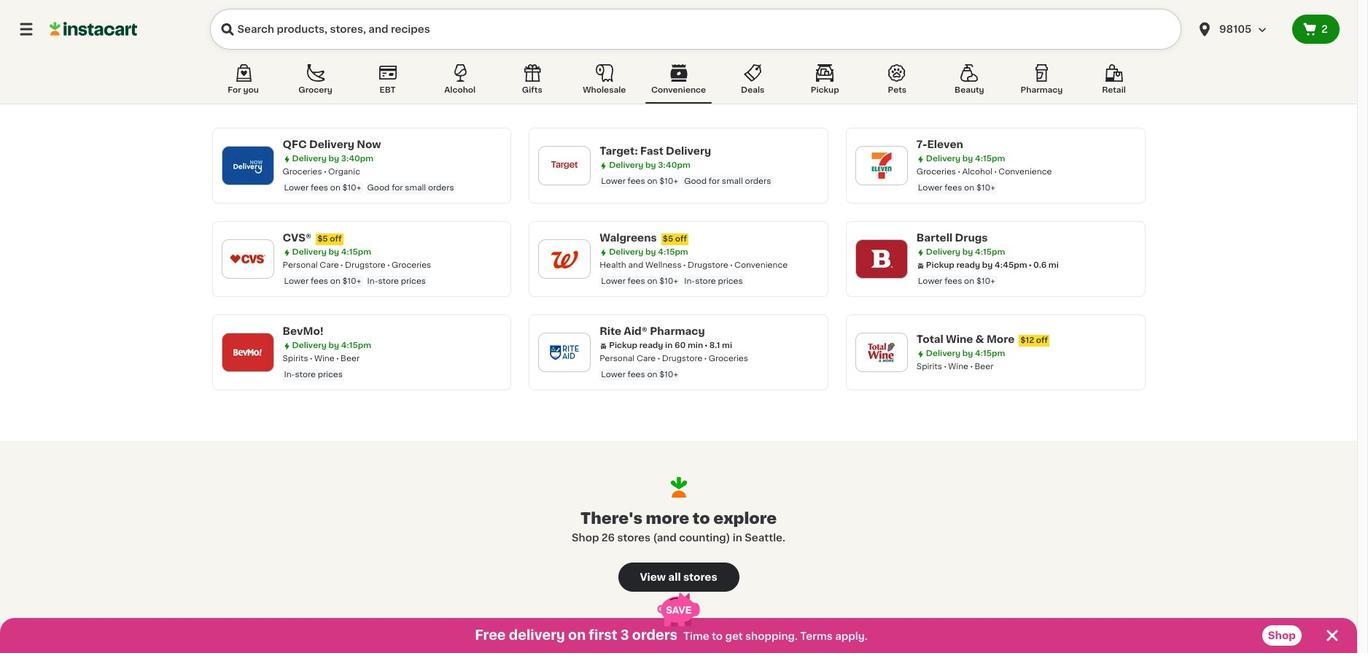 Task type: vqa. For each thing, say whether or not it's contained in the screenshot.
Wholesale at top left
yes



Task type: describe. For each thing, give the bounding box(es) containing it.
apply.
[[836, 631, 868, 641]]

more
[[987, 334, 1015, 344]]

delivery by 4:15pm for bartell drugs logo
[[927, 248, 1006, 256]]

0 horizontal spatial pharmacy
[[650, 326, 705, 336]]

2
[[1322, 24, 1329, 34]]

fees down and
[[628, 277, 646, 285]]

aid®
[[624, 326, 648, 336]]

2 98105 button from the left
[[1197, 9, 1284, 50]]

more
[[646, 511, 690, 526]]

lower down '7-'
[[919, 184, 943, 192]]

bevmo! logo image
[[229, 333, 267, 371]]

you
[[243, 86, 259, 94]]

on left first
[[568, 629, 586, 642]]

min
[[688, 341, 703, 350]]

bevmo!
[[283, 326, 324, 336]]

lower down groceries organic
[[284, 184, 309, 192]]

fast
[[641, 146, 664, 156]]

7-eleven
[[917, 139, 964, 150]]

deals button
[[722, 61, 785, 104]]

3
[[621, 629, 629, 642]]

delivery for 7-eleven logo
[[927, 155, 961, 163]]

on down the pickup ready in 60 min
[[648, 371, 658, 379]]

2 button
[[1293, 15, 1340, 44]]

counting)
[[679, 533, 731, 543]]

by for total wine & more logo
[[963, 350, 974, 358]]

health
[[600, 261, 627, 269]]

pickup ready in 60 min
[[609, 341, 703, 350]]

cvs® $5 off
[[283, 233, 342, 243]]

0 horizontal spatial in-
[[284, 371, 295, 379]]

stores inside 'button'
[[684, 572, 718, 582]]

explore
[[714, 511, 777, 526]]

time
[[684, 631, 710, 641]]

to inside free delivery on first 3 orders time to get shopping. terms apply.
[[712, 631, 723, 641]]

walgreens logo image
[[546, 240, 584, 278]]

personal for delivery by 4:15pm
[[283, 261, 318, 269]]

fees down "fast"
[[628, 177, 646, 185]]

deals
[[741, 86, 765, 94]]

qfc
[[283, 139, 307, 150]]

rite
[[600, 326, 622, 336]]

eleven
[[928, 139, 964, 150]]

lower down 'health'
[[601, 277, 626, 285]]

wine for bevmo! logo
[[314, 355, 335, 363]]

save image
[[658, 593, 700, 626]]

close image
[[1324, 627, 1342, 644]]

store for walgreens
[[695, 277, 716, 285]]

3:40pm for delivery
[[658, 161, 691, 169]]

0 horizontal spatial good
[[367, 184, 390, 192]]

delivery for total wine & more logo
[[927, 350, 961, 358]]

convenience button
[[646, 61, 712, 104]]

free delivery on first 3 orders time to get shopping. terms apply.
[[475, 629, 868, 642]]

delivery for walgreens logo
[[609, 248, 644, 256]]

&
[[976, 334, 985, 344]]

total wine & more $12 off
[[917, 334, 1049, 344]]

all
[[669, 572, 681, 582]]

4:15pm for walgreens logo
[[658, 248, 689, 256]]

instacart image
[[50, 20, 137, 38]]

shop inside button
[[1269, 630, 1297, 641]]

fees down the pickup ready in 60 min
[[628, 371, 646, 379]]

4:15pm for 7-eleven logo
[[976, 155, 1006, 163]]

lower down cvs® at the top left of the page
[[284, 277, 309, 285]]

for
[[228, 86, 241, 94]]

8.1
[[710, 341, 721, 350]]

4:45pm
[[995, 261, 1028, 269]]

health and wellness drugstore convenience
[[600, 261, 788, 269]]

1 horizontal spatial small
[[722, 177, 743, 185]]

fees down pickup ready by 4:45pm at top right
[[945, 277, 963, 285]]

shop button
[[1263, 625, 1303, 646]]

$5 for cvs®
[[318, 235, 328, 243]]

store for cvs®
[[378, 277, 399, 285]]

personal for 8.1 mi
[[600, 355, 635, 363]]

prices for walgreens
[[718, 277, 743, 285]]

cvs®
[[283, 233, 312, 243]]

free
[[475, 629, 506, 642]]

terms
[[801, 631, 833, 641]]

first
[[589, 629, 618, 642]]

care for delivery
[[320, 261, 339, 269]]

drugstore for delivery by 4:15pm
[[345, 261, 386, 269]]

1 98105 button from the left
[[1188, 9, 1293, 50]]

delivery for target: fast delivery logo
[[609, 161, 644, 169]]

lower down target:
[[601, 177, 626, 185]]

0 horizontal spatial store
[[295, 371, 316, 379]]

target: fast delivery
[[600, 146, 712, 156]]

26
[[602, 533, 615, 543]]

wellness
[[646, 261, 682, 269]]

now
[[357, 139, 381, 150]]

$12
[[1021, 336, 1035, 344]]

pets
[[888, 86, 907, 94]]

pickup for pickup ready by 4:45pm
[[927, 261, 955, 269]]

qfc delivery now
[[283, 139, 381, 150]]

by for bartell drugs logo
[[963, 248, 974, 256]]

rite aid® pharmacy
[[600, 326, 705, 336]]

2 horizontal spatial convenience
[[999, 168, 1053, 176]]

retail
[[1103, 86, 1127, 94]]

2 vertical spatial convenience
[[735, 261, 788, 269]]

alcohol button
[[429, 61, 492, 104]]

by for 7-eleven logo
[[963, 155, 974, 163]]

spirits for bevmo! logo
[[283, 355, 308, 363]]

organic
[[328, 168, 361, 176]]

Search field
[[210, 9, 1182, 50]]

fees down cvs® $5 off
[[311, 277, 328, 285]]

groceries alcohol convenience
[[917, 168, 1053, 176]]

$5 for walgreens
[[663, 235, 674, 243]]

0.6
[[1034, 261, 1047, 269]]

4:15pm for bartell drugs logo
[[976, 248, 1006, 256]]

walgreens
[[600, 233, 657, 243]]

grocery button
[[284, 61, 347, 104]]

on down organic
[[330, 184, 341, 192]]

3:40pm for now
[[341, 155, 374, 163]]

ebt
[[380, 86, 396, 94]]

view
[[640, 572, 666, 582]]

stores inside there's more to explore shop 26 stores (and counting) in seattle.
[[618, 533, 651, 543]]

bartell
[[917, 233, 953, 243]]

1 vertical spatial alcohol
[[963, 168, 993, 176]]

in-store prices
[[284, 371, 343, 379]]

delivery
[[509, 629, 565, 642]]

shopping.
[[746, 631, 798, 641]]

and
[[629, 261, 644, 269]]

for you button
[[212, 61, 275, 104]]

on down cvs® $5 off
[[330, 277, 341, 285]]

view all stores button
[[618, 563, 740, 592]]

in inside there's more to explore shop 26 stores (and counting) in seattle.
[[733, 533, 743, 543]]

0 horizontal spatial for
[[392, 184, 403, 192]]

total wine & more logo image
[[863, 333, 901, 371]]

beauty
[[955, 86, 985, 94]]

gifts button
[[501, 61, 564, 104]]

spirits wine beer for bevmo! logo
[[283, 355, 360, 363]]

off for walgreens
[[676, 235, 688, 243]]

on down pickup ready by 4:45pm at top right
[[965, 277, 975, 285]]

lower fees on $10+ for aid®
[[601, 371, 679, 379]]

lower fees on $10+ in-store prices for walgreens
[[601, 277, 743, 285]]

(and
[[653, 533, 677, 543]]

delivery for bevmo! logo
[[292, 341, 327, 350]]

grocery
[[299, 86, 333, 94]]

retail button
[[1083, 61, 1146, 104]]

convenience inside 'button'
[[652, 86, 706, 94]]

gifts
[[522, 86, 543, 94]]

wholesale button
[[573, 61, 636, 104]]

ebt button
[[357, 61, 419, 104]]



Task type: locate. For each thing, give the bounding box(es) containing it.
care down the pickup ready in 60 min
[[637, 355, 656, 363]]

delivery by 3:40pm
[[292, 155, 374, 163], [609, 161, 691, 169]]

by for walgreens logo
[[646, 248, 656, 256]]

pharmacy
[[1021, 86, 1063, 94], [650, 326, 705, 336]]

wine
[[946, 334, 974, 344], [314, 355, 335, 363], [949, 363, 969, 371]]

delivery by 3:40pm for delivery
[[292, 155, 374, 163]]

0 vertical spatial convenience
[[652, 86, 706, 94]]

0 vertical spatial mi
[[1049, 261, 1059, 269]]

pickup for pickup ready in 60 min
[[609, 341, 638, 350]]

None search field
[[210, 9, 1182, 50]]

0 horizontal spatial lower fees on $10+ in-store prices
[[284, 277, 426, 285]]

personal care drugstore groceries down 60
[[600, 355, 749, 363]]

delivery by 4:15pm
[[927, 155, 1006, 163], [292, 248, 371, 256], [609, 248, 689, 256], [927, 248, 1006, 256], [292, 341, 371, 350], [927, 350, 1006, 358]]

7-
[[917, 139, 928, 150]]

store
[[378, 277, 399, 285], [695, 277, 716, 285], [295, 371, 316, 379]]

0 horizontal spatial beer
[[341, 355, 360, 363]]

1 horizontal spatial off
[[676, 235, 688, 243]]

personal care drugstore groceries
[[283, 261, 431, 269], [600, 355, 749, 363]]

stores right all
[[684, 572, 718, 582]]

personal care drugstore groceries down cvs® $5 off
[[283, 261, 431, 269]]

delivery by 4:15pm down &
[[927, 350, 1006, 358]]

in- for walgreens
[[685, 277, 696, 285]]

0 vertical spatial care
[[320, 261, 339, 269]]

delivery by 4:15pm for 7-eleven logo
[[927, 155, 1006, 163]]

wine for total wine & more logo
[[949, 363, 969, 371]]

by up groceries alcohol convenience
[[963, 155, 974, 163]]

0 vertical spatial alcohol
[[445, 86, 476, 94]]

1 horizontal spatial ready
[[957, 261, 981, 269]]

3:40pm down the target: fast delivery
[[658, 161, 691, 169]]

4:15pm up pickup ready by 4:45pm at top right
[[976, 248, 1006, 256]]

1 vertical spatial to
[[712, 631, 723, 641]]

in
[[666, 341, 673, 350], [733, 533, 743, 543]]

0 horizontal spatial delivery by 3:40pm
[[292, 155, 374, 163]]

1 vertical spatial personal care drugstore groceries
[[600, 355, 749, 363]]

walgreens $5 off
[[600, 233, 688, 243]]

by down walgreens $5 off
[[646, 248, 656, 256]]

delivery by 3:40pm for fast
[[609, 161, 691, 169]]

by for target: fast delivery logo
[[646, 161, 656, 169]]

on down "fast"
[[648, 177, 658, 185]]

4:15pm down total wine & more $12 off
[[976, 350, 1006, 358]]

total
[[917, 334, 944, 344]]

delivery by 4:15pm for walgreens logo
[[609, 248, 689, 256]]

beer down total wine & more $12 off
[[975, 363, 994, 371]]

beer for bevmo! logo
[[341, 355, 360, 363]]

personal care drugstore groceries for delivery by 4:15pm
[[283, 261, 431, 269]]

1 horizontal spatial convenience
[[735, 261, 788, 269]]

1 horizontal spatial store
[[378, 277, 399, 285]]

lower fees on $10+ good for small orders
[[601, 177, 772, 185], [284, 184, 454, 192]]

personal
[[283, 261, 318, 269], [600, 355, 635, 363]]

0.6 mi
[[1034, 261, 1059, 269]]

stores
[[618, 533, 651, 543], [684, 572, 718, 582]]

0 vertical spatial personal care drugstore groceries
[[283, 261, 431, 269]]

1 horizontal spatial pickup
[[811, 86, 840, 94]]

in- for cvs®
[[367, 277, 378, 285]]

delivery by 4:15pm down cvs® $5 off
[[292, 248, 371, 256]]

2 horizontal spatial store
[[695, 277, 716, 285]]

mi right 8.1
[[722, 341, 733, 350]]

1 horizontal spatial in-
[[367, 277, 378, 285]]

1 horizontal spatial orders
[[633, 629, 678, 642]]

pets button
[[866, 61, 929, 104]]

1 vertical spatial convenience
[[999, 168, 1053, 176]]

spirits down total at the bottom right of the page
[[917, 363, 943, 371]]

1 horizontal spatial good
[[685, 177, 707, 185]]

off inside walgreens $5 off
[[676, 235, 688, 243]]

ready down rite aid® pharmacy
[[640, 341, 664, 350]]

lower down rite
[[601, 371, 626, 379]]

delivery by 4:15pm down walgreens $5 off
[[609, 248, 689, 256]]

spirits wine beer up in-store prices
[[283, 355, 360, 363]]

shop left close icon
[[1269, 630, 1297, 641]]

lower down bartell
[[919, 277, 943, 285]]

spirits wine beer for total wine & more logo
[[917, 363, 994, 371]]

by up in-store prices
[[329, 341, 339, 350]]

0 horizontal spatial spirits wine beer
[[283, 355, 360, 363]]

shop inside there's more to explore shop 26 stores (and counting) in seattle.
[[572, 533, 599, 543]]

0 horizontal spatial stores
[[618, 533, 651, 543]]

by left 4:45pm
[[983, 261, 993, 269]]

pharmacy inside button
[[1021, 86, 1063, 94]]

4:15pm for total wine & more logo
[[976, 350, 1006, 358]]

off inside total wine & more $12 off
[[1037, 336, 1049, 344]]

shop
[[572, 533, 599, 543], [1269, 630, 1297, 641]]

off for cvs®
[[330, 235, 342, 243]]

mi right the 0.6
[[1049, 261, 1059, 269]]

1 vertical spatial pickup
[[927, 261, 955, 269]]

by down "fast"
[[646, 161, 656, 169]]

pickup right deals
[[811, 86, 840, 94]]

delivery by 4:15pm up groceries alcohol convenience
[[927, 155, 1006, 163]]

care for 8.1
[[637, 355, 656, 363]]

0 horizontal spatial spirits
[[283, 355, 308, 363]]

1 vertical spatial in
[[733, 533, 743, 543]]

wine left &
[[946, 334, 974, 344]]

lower fees on $10+ good for small orders down the target: fast delivery
[[601, 177, 772, 185]]

view all stores
[[640, 572, 718, 582]]

0 vertical spatial in
[[666, 341, 673, 350]]

1 vertical spatial lower fees on $10+
[[919, 277, 996, 285]]

1 horizontal spatial shop
[[1269, 630, 1297, 641]]

shop categories tab list
[[212, 61, 1146, 104]]

by down the drugs
[[963, 248, 974, 256]]

2 vertical spatial lower fees on $10+
[[601, 371, 679, 379]]

personal down rite
[[600, 355, 635, 363]]

cvs® logo image
[[229, 240, 267, 278]]

delivery for cvs® logo
[[292, 248, 327, 256]]

1 horizontal spatial care
[[637, 355, 656, 363]]

0 vertical spatial pharmacy
[[1021, 86, 1063, 94]]

wine up in-store prices
[[314, 355, 335, 363]]

4:15pm up wellness
[[658, 248, 689, 256]]

by
[[329, 155, 339, 163], [963, 155, 974, 163], [646, 161, 656, 169], [329, 248, 339, 256], [646, 248, 656, 256], [963, 248, 974, 256], [983, 261, 993, 269], [329, 341, 339, 350], [963, 350, 974, 358]]

bartell drugs
[[917, 233, 988, 243]]

1 horizontal spatial $5
[[663, 235, 674, 243]]

0 horizontal spatial small
[[405, 184, 426, 192]]

98105
[[1220, 24, 1252, 34]]

mi for 0.6 mi
[[1049, 261, 1059, 269]]

0 horizontal spatial personal
[[283, 261, 318, 269]]

1 horizontal spatial mi
[[1049, 261, 1059, 269]]

2 horizontal spatial off
[[1037, 336, 1049, 344]]

drugs
[[955, 233, 988, 243]]

98105 button
[[1188, 9, 1293, 50], [1197, 9, 1284, 50]]

pickup ready by 4:45pm
[[927, 261, 1028, 269]]

by for qfc delivery now logo
[[329, 155, 339, 163]]

$10+
[[660, 177, 679, 185], [343, 184, 362, 192], [977, 184, 996, 192], [343, 277, 362, 285], [660, 277, 679, 285], [977, 277, 996, 285], [660, 371, 679, 379]]

0 horizontal spatial 3:40pm
[[341, 155, 374, 163]]

lower fees on $10+ for drugs
[[919, 277, 996, 285]]

1 lower fees on $10+ in-store prices from the left
[[284, 277, 426, 285]]

delivery
[[309, 139, 355, 150], [666, 146, 712, 156], [292, 155, 327, 163], [927, 155, 961, 163], [609, 161, 644, 169], [292, 248, 327, 256], [609, 248, 644, 256], [927, 248, 961, 256], [292, 341, 327, 350], [927, 350, 961, 358]]

0 horizontal spatial to
[[693, 511, 710, 526]]

1 horizontal spatial 3:40pm
[[658, 161, 691, 169]]

bartell drugs logo image
[[863, 240, 901, 278]]

to up counting)
[[693, 511, 710, 526]]

1 $5 from the left
[[318, 235, 328, 243]]

there's
[[581, 511, 643, 526]]

2 lower fees on $10+ in-store prices from the left
[[601, 277, 743, 285]]

delivery by 4:15pm for total wine & more logo
[[927, 350, 1006, 358]]

lower fees on $10+ in-store prices for cvs®
[[284, 277, 426, 285]]

there's more to explore shop 26 stores (and counting) in seattle.
[[572, 511, 786, 543]]

alcohol down eleven
[[963, 168, 993, 176]]

to inside there's more to explore shop 26 stores (and counting) in seattle.
[[693, 511, 710, 526]]

0 vertical spatial personal
[[283, 261, 318, 269]]

1 vertical spatial personal
[[600, 355, 635, 363]]

stores right the 26
[[618, 533, 651, 543]]

0 horizontal spatial pickup
[[609, 341, 638, 350]]

3:40pm down "now"
[[341, 155, 374, 163]]

target: fast delivery logo image
[[546, 147, 584, 185]]

0 vertical spatial stores
[[618, 533, 651, 543]]

by down cvs® $5 off
[[329, 248, 339, 256]]

3:40pm
[[341, 155, 374, 163], [658, 161, 691, 169]]

in left 60
[[666, 341, 673, 350]]

on
[[648, 177, 658, 185], [330, 184, 341, 192], [965, 184, 975, 192], [330, 277, 341, 285], [648, 277, 658, 285], [965, 277, 975, 285], [648, 371, 658, 379], [568, 629, 586, 642]]

1 horizontal spatial for
[[709, 177, 720, 185]]

1 vertical spatial ready
[[640, 341, 664, 350]]

in-
[[367, 277, 378, 285], [685, 277, 696, 285], [284, 371, 295, 379]]

1 horizontal spatial personal care drugstore groceries
[[600, 355, 749, 363]]

2 horizontal spatial in-
[[685, 277, 696, 285]]

0 horizontal spatial $5
[[318, 235, 328, 243]]

$5 right cvs® at the top left of the page
[[318, 235, 328, 243]]

lower fees on $10+ in-store prices
[[284, 277, 426, 285], [601, 277, 743, 285]]

7-eleven logo image
[[863, 147, 901, 185]]

pickup down bartell
[[927, 261, 955, 269]]

pharmacy button
[[1011, 61, 1074, 104]]

1 horizontal spatial delivery by 3:40pm
[[609, 161, 691, 169]]

pickup down aid® on the left
[[609, 341, 638, 350]]

spirits for total wine & more logo
[[917, 363, 943, 371]]

0 horizontal spatial care
[[320, 261, 339, 269]]

0 vertical spatial lower fees on $10+
[[919, 184, 996, 192]]

mi
[[1049, 261, 1059, 269], [722, 341, 733, 350]]

1 vertical spatial mi
[[722, 341, 733, 350]]

prices for cvs®
[[401, 277, 426, 285]]

1 vertical spatial pharmacy
[[650, 326, 705, 336]]

care
[[320, 261, 339, 269], [637, 355, 656, 363]]

ready for by
[[957, 261, 981, 269]]

to left get
[[712, 631, 723, 641]]

seattle.
[[745, 533, 786, 543]]

lower fees on $10+ good for small orders down organic
[[284, 184, 454, 192]]

lower fees on $10+ down pickup ready by 4:45pm at top right
[[919, 277, 996, 285]]

off right cvs® at the top left of the page
[[330, 235, 342, 243]]

shop left the 26
[[572, 533, 599, 543]]

0 horizontal spatial alcohol
[[445, 86, 476, 94]]

delivery by 3:40pm down qfc delivery now
[[292, 155, 374, 163]]

0 vertical spatial ready
[[957, 261, 981, 269]]

mi for 8.1 mi
[[722, 341, 733, 350]]

4:15pm for cvs® logo
[[341, 248, 371, 256]]

$5 inside cvs® $5 off
[[318, 235, 328, 243]]

lower fees on $10+
[[919, 184, 996, 192], [919, 277, 996, 285], [601, 371, 679, 379]]

on down wellness
[[648, 277, 658, 285]]

1 horizontal spatial lower fees on $10+ good for small orders
[[601, 177, 772, 185]]

delivery by 4:15pm for cvs® logo
[[292, 248, 371, 256]]

1 horizontal spatial beer
[[975, 363, 994, 371]]

0 horizontal spatial lower fees on $10+ good for small orders
[[284, 184, 454, 192]]

0 vertical spatial shop
[[572, 533, 599, 543]]

delivery by 4:15pm down the bevmo!
[[292, 341, 371, 350]]

4:15pm down cvs® $5 off
[[341, 248, 371, 256]]

by down total wine & more $12 off
[[963, 350, 974, 358]]

$5 inside walgreens $5 off
[[663, 235, 674, 243]]

lower
[[601, 177, 626, 185], [284, 184, 309, 192], [919, 184, 943, 192], [284, 277, 309, 285], [601, 277, 626, 285], [919, 277, 943, 285], [601, 371, 626, 379]]

1 horizontal spatial alcohol
[[963, 168, 993, 176]]

on down groceries alcohol convenience
[[965, 184, 975, 192]]

beauty button
[[939, 61, 1001, 104]]

1 horizontal spatial lower fees on $10+ in-store prices
[[601, 277, 743, 285]]

spirits up in-store prices
[[283, 355, 308, 363]]

fees down groceries alcohol convenience
[[945, 184, 963, 192]]

personal care drugstore groceries for 8.1 mi
[[600, 355, 749, 363]]

off up health and wellness drugstore convenience
[[676, 235, 688, 243]]

$5 up wellness
[[663, 235, 674, 243]]

0 horizontal spatial prices
[[318, 371, 343, 379]]

2 vertical spatial pickup
[[609, 341, 638, 350]]

by for cvs® logo
[[329, 248, 339, 256]]

ready for in
[[640, 341, 664, 350]]

4:15pm up in-store prices
[[341, 341, 371, 350]]

ready down the drugs
[[957, 261, 981, 269]]

care down cvs® $5 off
[[320, 261, 339, 269]]

good down "now"
[[367, 184, 390, 192]]

delivery by 4:15pm down the drugs
[[927, 248, 1006, 256]]

1 vertical spatial shop
[[1269, 630, 1297, 641]]

lower fees on $10+ in-store prices down wellness
[[601, 277, 743, 285]]

drugstore for 8.1 mi
[[662, 355, 703, 363]]

4:15pm up groceries alcohol convenience
[[976, 155, 1006, 163]]

pharmacy up 60
[[650, 326, 705, 336]]

for you
[[228, 86, 259, 94]]

off right $12 at the right of page
[[1037, 336, 1049, 344]]

0 vertical spatial to
[[693, 511, 710, 526]]

lower fees on $10+ for eleven
[[919, 184, 996, 192]]

0 horizontal spatial off
[[330, 235, 342, 243]]

1 horizontal spatial spirits wine beer
[[917, 363, 994, 371]]

0 horizontal spatial personal care drugstore groceries
[[283, 261, 431, 269]]

8.1 mi
[[710, 341, 733, 350]]

prices
[[401, 277, 426, 285], [718, 277, 743, 285], [318, 371, 343, 379]]

spirits
[[283, 355, 308, 363], [917, 363, 943, 371]]

0 vertical spatial pickup
[[811, 86, 840, 94]]

good down the target: fast delivery
[[685, 177, 707, 185]]

rite aid® pharmacy logo image
[[546, 333, 584, 371]]

pickup inside button
[[811, 86, 840, 94]]

pickup button
[[794, 61, 857, 104]]

1 horizontal spatial to
[[712, 631, 723, 641]]

lower fees on $10+ in-store prices down cvs® $5 off
[[284, 277, 426, 285]]

1 horizontal spatial in
[[733, 533, 743, 543]]

qfc delivery now logo image
[[229, 147, 267, 185]]

by down qfc delivery now
[[329, 155, 339, 163]]

2 horizontal spatial pickup
[[927, 261, 955, 269]]

0 horizontal spatial in
[[666, 341, 673, 350]]

4:15pm
[[976, 155, 1006, 163], [341, 248, 371, 256], [658, 248, 689, 256], [976, 248, 1006, 256], [341, 341, 371, 350], [976, 350, 1006, 358]]

off inside cvs® $5 off
[[330, 235, 342, 243]]

spirits wine beer down &
[[917, 363, 994, 371]]

to
[[693, 511, 710, 526], [712, 631, 723, 641]]

1 vertical spatial care
[[637, 355, 656, 363]]

groceries organic
[[283, 168, 361, 176]]

pickup
[[811, 86, 840, 94], [927, 261, 955, 269], [609, 341, 638, 350]]

wine down total wine & more $12 off
[[949, 363, 969, 371]]

1 horizontal spatial spirits
[[917, 363, 943, 371]]

by for bevmo! logo
[[329, 341, 339, 350]]

fees down groceries organic
[[311, 184, 328, 192]]

0 horizontal spatial convenience
[[652, 86, 706, 94]]

pharmacy right beauty
[[1021, 86, 1063, 94]]

ready
[[957, 261, 981, 269], [640, 341, 664, 350]]

get
[[726, 631, 743, 641]]

alcohol inside button
[[445, 86, 476, 94]]

target:
[[600, 146, 638, 156]]

delivery by 3:40pm down "fast"
[[609, 161, 691, 169]]

delivery for bartell drugs logo
[[927, 248, 961, 256]]

1 horizontal spatial stores
[[684, 572, 718, 582]]

delivery by 4:15pm for bevmo! logo
[[292, 341, 371, 350]]

60
[[675, 341, 686, 350]]

pickup for pickup
[[811, 86, 840, 94]]

0 horizontal spatial ready
[[640, 341, 664, 350]]

view all stores link
[[618, 563, 740, 592]]

1 vertical spatial stores
[[684, 572, 718, 582]]

1 horizontal spatial prices
[[401, 277, 426, 285]]

in down explore
[[733, 533, 743, 543]]

groceries
[[283, 168, 322, 176], [917, 168, 957, 176], [392, 261, 431, 269], [709, 355, 749, 363]]

wholesale
[[583, 86, 626, 94]]

1 horizontal spatial pharmacy
[[1021, 86, 1063, 94]]

1 horizontal spatial personal
[[600, 355, 635, 363]]

0 horizontal spatial mi
[[722, 341, 733, 350]]

alcohol
[[445, 86, 476, 94], [963, 168, 993, 176]]

0 horizontal spatial orders
[[428, 184, 454, 192]]

2 $5 from the left
[[663, 235, 674, 243]]

delivery for qfc delivery now logo
[[292, 155, 327, 163]]

lower fees on $10+ down groceries alcohol convenience
[[919, 184, 996, 192]]

drugstore
[[345, 261, 386, 269], [688, 261, 729, 269], [662, 355, 703, 363]]

alcohol left the gifts
[[445, 86, 476, 94]]

beer up in-store prices
[[341, 355, 360, 363]]

beer for total wine & more logo
[[975, 363, 994, 371]]

0 horizontal spatial shop
[[572, 533, 599, 543]]

2 horizontal spatial prices
[[718, 277, 743, 285]]

lower fees on $10+ down the pickup ready in 60 min
[[601, 371, 679, 379]]

2 horizontal spatial orders
[[745, 177, 772, 185]]

4:15pm for bevmo! logo
[[341, 341, 371, 350]]

personal down cvs® at the top left of the page
[[283, 261, 318, 269]]



